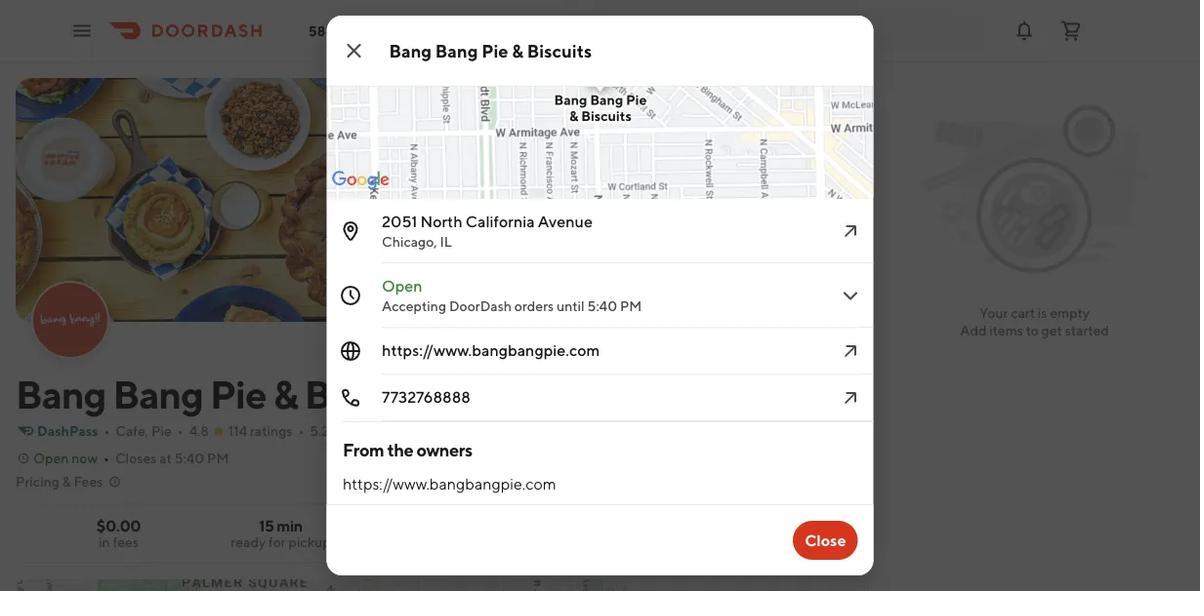 Task type: vqa. For each thing, say whether or not it's contained in the screenshot.
until
yes



Task type: locate. For each thing, give the bounding box(es) containing it.
0 horizontal spatial open
[[33, 451, 69, 467]]

cafe,
[[115, 423, 149, 439]]

1 horizontal spatial pm
[[620, 298, 641, 314]]

0 vertical spatial click item image
[[838, 220, 862, 243]]

•
[[104, 423, 110, 439], [178, 423, 183, 439], [298, 423, 304, 439], [353, 423, 359, 439], [104, 451, 109, 467]]

click item image
[[838, 220, 862, 243], [838, 284, 862, 308], [838, 387, 862, 410]]

0 vertical spatial open
[[381, 277, 422, 295]]

pickup
[[785, 516, 829, 532]]

0 vertical spatial https://www.bangbangpie.com
[[381, 341, 599, 360]]

bang bang pie & biscuits image
[[16, 78, 853, 322], [33, 283, 107, 357]]

1 vertical spatial open
[[33, 451, 69, 467]]

• right mi
[[353, 423, 359, 439]]

pie
[[482, 40, 508, 61], [626, 92, 647, 108], [626, 92, 647, 108], [210, 371, 266, 418], [151, 423, 172, 439]]

114
[[228, 423, 247, 439]]

5:40 right the until
[[587, 298, 617, 314]]

1 horizontal spatial min
[[804, 533, 824, 547]]

accepting
[[381, 298, 446, 314]]

min right ready on the left of the page
[[277, 517, 303, 536]]

closes
[[115, 451, 157, 467]]

4.8
[[189, 423, 209, 439]]

1 vertical spatial click item image
[[838, 284, 862, 308]]

fees
[[74, 474, 103, 490]]

15
[[259, 517, 274, 536], [790, 533, 802, 547]]

your
[[980, 305, 1008, 321]]

$$
[[365, 423, 381, 439]]

0 horizontal spatial min
[[277, 517, 303, 536]]

15 down the pickup
[[790, 533, 802, 547]]

1 click item image from the top
[[838, 220, 862, 243]]

notification bell image
[[1013, 19, 1036, 42]]

min down the pickup
[[804, 533, 824, 547]]

map region containing bang bang pie & biscuits
[[195, 0, 945, 347]]

0 horizontal spatial 5:40
[[174, 451, 204, 467]]

$0.00 in fees
[[96, 517, 141, 551]]

pricing & fees
[[16, 474, 103, 490]]

pickup
[[289, 535, 331, 551]]

5:40 inside open accepting doordash orders until 5:40 pm
[[587, 298, 617, 314]]

dashpass
[[37, 423, 98, 439]]

5:40
[[587, 298, 617, 314], [174, 451, 204, 467]]

bang bang pie & biscuits
[[389, 40, 592, 61], [554, 92, 647, 124], [554, 92, 647, 124], [16, 371, 440, 418]]

powered by google image
[[332, 171, 389, 190]]

bang
[[389, 40, 432, 61], [435, 40, 478, 61], [554, 92, 587, 108], [554, 92, 587, 108], [590, 92, 623, 108], [590, 92, 623, 108], [16, 371, 106, 418], [113, 371, 203, 418]]

0 vertical spatial 5:40
[[587, 298, 617, 314]]

your cart is empty add items to get started
[[960, 305, 1109, 339]]

0 vertical spatial pm
[[620, 298, 641, 314]]

1 horizontal spatial open
[[381, 277, 422, 295]]

dashpass •
[[37, 423, 110, 439]]

open up accepting
[[381, 277, 422, 295]]

n
[[344, 23, 355, 39]]

open now
[[33, 451, 98, 467]]

0 vertical spatial map region
[[195, 0, 945, 347]]

open inside open accepting doordash orders until 5:40 pm
[[381, 277, 422, 295]]

1 horizontal spatial 5:40
[[587, 298, 617, 314]]

empty
[[1050, 305, 1090, 321]]

none radio containing pickup
[[761, 513, 853, 552]]

open
[[381, 277, 422, 295], [33, 451, 69, 467]]

from
[[342, 439, 384, 460]]

orders
[[514, 298, 553, 314]]

2 vertical spatial click item image
[[838, 387, 862, 410]]

0 horizontal spatial 15
[[259, 517, 274, 536]]

pickup 15 min
[[785, 516, 829, 547]]

min inside 15 min ready for pickup
[[277, 517, 303, 536]]

0 horizontal spatial pm
[[207, 451, 229, 467]]

ratings
[[250, 423, 292, 439]]

avenue
[[537, 212, 592, 231]]

dialog
[[195, 0, 945, 576]]

for
[[268, 535, 286, 551]]

https://www.bangbangpie.com
[[381, 341, 599, 360], [342, 475, 556, 494]]

None radio
[[761, 513, 853, 552]]

california
[[465, 212, 534, 231]]

pm
[[620, 298, 641, 314], [207, 451, 229, 467]]

doordash
[[449, 298, 511, 314]]

https://www.bangbangpie.com down owners
[[342, 475, 556, 494]]

cart
[[1011, 305, 1035, 321]]

biscuits
[[527, 40, 592, 61], [581, 108, 631, 124], [581, 108, 631, 124], [305, 371, 440, 418]]

2 click item image from the top
[[838, 284, 862, 308]]

now
[[71, 451, 98, 467]]

until
[[556, 298, 584, 314]]

3 click item image from the top
[[838, 387, 862, 410]]

map region
[[195, 0, 945, 347], [0, 407, 668, 592]]

close button
[[793, 522, 858, 561]]

open for open accepting doordash orders until 5:40 pm
[[381, 277, 422, 295]]

chicago,
[[381, 234, 437, 250]]

1 horizontal spatial 15
[[790, 533, 802, 547]]

pm down 4.8
[[207, 451, 229, 467]]

&
[[512, 40, 524, 61], [569, 108, 578, 124], [569, 108, 578, 124], [273, 371, 298, 418], [62, 474, 71, 490]]

close bang bang pie & biscuits image
[[342, 39, 366, 63]]

started
[[1065, 323, 1109, 339]]

open up the pricing & fees
[[33, 451, 69, 467]]

1 vertical spatial 5:40
[[174, 451, 204, 467]]

pm right the until
[[620, 298, 641, 314]]

https://www.bangbangpie.com down doordash
[[381, 341, 599, 360]]

click item image for orders
[[838, 284, 862, 308]]

the
[[387, 439, 413, 460]]

min
[[277, 517, 303, 536], [804, 533, 824, 547]]

15 left pickup
[[259, 517, 274, 536]]

5.2 mi • $$
[[310, 423, 381, 439]]

5:40 right the at in the left of the page
[[174, 451, 204, 467]]



Task type: describe. For each thing, give the bounding box(es) containing it.
• left 5.2
[[298, 423, 304, 439]]

& inside button
[[62, 474, 71, 490]]

2051
[[381, 212, 417, 231]]

5863 n winthrop ave button
[[309, 23, 463, 39]]

is
[[1038, 305, 1047, 321]]

min inside pickup 15 min
[[804, 533, 824, 547]]

7732768888
[[381, 388, 470, 407]]

5.2
[[310, 423, 329, 439]]

• closes at 5:40 pm
[[104, 451, 229, 467]]

1 vertical spatial https://www.bangbangpie.com
[[342, 475, 556, 494]]

15 min ready for pickup
[[231, 517, 331, 551]]

114 ratings •
[[228, 423, 304, 439]]

owners
[[416, 439, 472, 460]]

il
[[439, 234, 452, 250]]

• left cafe,
[[104, 423, 110, 439]]

cafe, pie
[[115, 423, 172, 439]]

ready
[[231, 535, 266, 551]]

to
[[1026, 323, 1039, 339]]

mi
[[332, 423, 347, 439]]

open menu image
[[70, 19, 94, 42]]

at
[[159, 451, 172, 467]]

• right now
[[104, 451, 109, 467]]

pricing & fees button
[[16, 473, 122, 492]]

get
[[1042, 323, 1062, 339]]

dialog containing bang bang pie & biscuits
[[195, 0, 945, 576]]

fees
[[113, 535, 139, 551]]

open for open now
[[33, 451, 69, 467]]

in
[[99, 535, 110, 551]]

north
[[420, 212, 462, 231]]

items
[[990, 323, 1023, 339]]

click item image
[[838, 340, 862, 363]]

1 vertical spatial pm
[[207, 451, 229, 467]]

1 vertical spatial map region
[[0, 407, 668, 592]]

ave
[[423, 23, 447, 39]]

winthrop
[[358, 23, 420, 39]]

pm inside open accepting doordash orders until 5:40 pm
[[620, 298, 641, 314]]

close
[[805, 532, 846, 550]]

2051 north california avenue chicago, il
[[381, 212, 592, 250]]

add
[[960, 323, 987, 339]]

5863
[[309, 23, 341, 39]]

pricing
[[16, 474, 59, 490]]

$0.00
[[96, 517, 141, 536]]

open accepting doordash orders until 5:40 pm
[[381, 277, 641, 314]]

15 inside 15 min ready for pickup
[[259, 517, 274, 536]]

5863 n winthrop ave
[[309, 23, 447, 39]]

from the owners
[[342, 439, 472, 460]]

0 items, open order cart image
[[1060, 19, 1083, 42]]

order methods option group
[[663, 513, 853, 552]]

• left 4.8
[[178, 423, 183, 439]]

click item image for avenue
[[838, 220, 862, 243]]

15 inside pickup 15 min
[[790, 533, 802, 547]]



